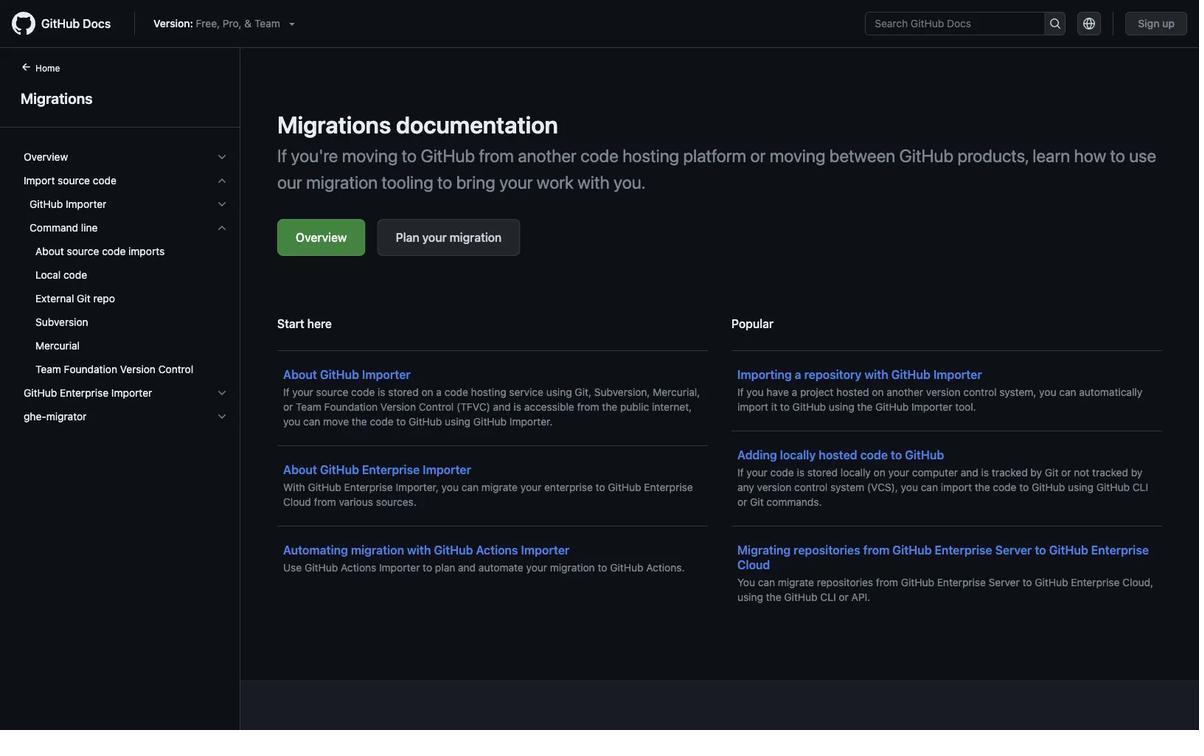 Task type: locate. For each thing, give the bounding box(es) containing it.
cloud,
[[1123, 577, 1154, 589]]

2 vertical spatial and
[[458, 562, 476, 574]]

import left it
[[738, 401, 769, 413]]

tool.
[[956, 401, 977, 413]]

importer
[[66, 198, 107, 210], [362, 368, 411, 382], [934, 368, 983, 382], [111, 387, 152, 399], [912, 401, 953, 413], [423, 463, 471, 477], [521, 543, 570, 557], [379, 562, 420, 574]]

2 import source code element from the top
[[12, 193, 240, 381]]

0 vertical spatial hosted
[[837, 386, 870, 398]]

control
[[158, 363, 193, 376], [419, 401, 454, 413]]

0 horizontal spatial another
[[518, 145, 577, 166]]

overview down our
[[296, 231, 347, 245]]

1 horizontal spatial import
[[941, 481, 972, 494]]

sc 9kayk9 0 image inside "ghe-migrator" dropdown button
[[216, 411, 228, 423]]

cloud down with
[[283, 496, 311, 508]]

sc 9kayk9 0 image inside github enterprise importer dropdown button
[[216, 387, 228, 399]]

migrations
[[21, 89, 93, 107], [277, 111, 391, 139]]

0 horizontal spatial by
[[1031, 467, 1043, 479]]

3 sc 9kayk9 0 image from the top
[[216, 411, 228, 423]]

1 vertical spatial with
[[865, 368, 889, 382]]

command line element for importer
[[12, 216, 240, 381]]

the
[[602, 401, 618, 413], [858, 401, 873, 413], [352, 416, 367, 428], [975, 481, 991, 494], [766, 591, 782, 604]]

0 horizontal spatial cloud
[[283, 496, 311, 508]]

0 horizontal spatial moving
[[342, 145, 398, 166]]

import down computer
[[941, 481, 972, 494]]

0 horizontal spatial control
[[158, 363, 193, 376]]

your left work
[[500, 172, 533, 193]]

0 horizontal spatial stored
[[388, 386, 419, 398]]

version: free, pro, & team
[[154, 17, 280, 30]]

you
[[747, 386, 764, 398], [1040, 386, 1057, 398], [283, 416, 301, 428], [442, 481, 459, 494], [901, 481, 919, 494]]

import source code element containing import source code
[[12, 169, 240, 381]]

1 vertical spatial hosted
[[819, 448, 858, 462]]

migrate down the migrating
[[778, 577, 815, 589]]

tracked left the not on the bottom
[[992, 467, 1028, 479]]

home link
[[15, 61, 84, 76]]

importer inside about github enterprise importer with github enterprise importer, you can migrate your enterprise to github enterprise cloud from various sources.
[[423, 463, 471, 477]]

control left (tfvc)
[[419, 401, 454, 413]]

cli
[[1133, 481, 1149, 494], [821, 591, 837, 604]]

version up commands.
[[757, 481, 792, 494]]

can right 'importer,'
[[462, 481, 479, 494]]

with
[[578, 172, 610, 193], [865, 368, 889, 382], [407, 543, 431, 557]]

stored inside adding locally hosted code to github if your code is stored locally on your computer and is tracked by git or not tracked by any version control system (vcs), you can import the code to github using github cli or git commands.
[[808, 467, 838, 479]]

0 horizontal spatial control
[[795, 481, 828, 494]]

0 vertical spatial sc 9kayk9 0 image
[[216, 198, 228, 210]]

tracked
[[992, 467, 1028, 479], [1093, 467, 1129, 479]]

1 vertical spatial about
[[283, 368, 317, 382]]

command line element
[[12, 216, 240, 381], [12, 240, 240, 381]]

source up the github importer
[[58, 175, 90, 187]]

&
[[245, 17, 252, 30]]

control inside the team foundation version control 'link'
[[158, 363, 193, 376]]

1 horizontal spatial git
[[750, 496, 764, 508]]

0 horizontal spatial git
[[77, 293, 91, 305]]

1 horizontal spatial actions
[[476, 543, 518, 557]]

github docs link
[[12, 12, 123, 35]]

0 vertical spatial another
[[518, 145, 577, 166]]

1 horizontal spatial locally
[[841, 467, 871, 479]]

cli inside adding locally hosted code to github if your code is stored locally on your computer and is tracked by git or not tracked by any version control system (vcs), you can import the code to github using github cli or git commands.
[[1133, 481, 1149, 494]]

0 vertical spatial migrations
[[21, 89, 93, 107]]

about up with
[[283, 463, 317, 477]]

line
[[81, 222, 98, 234]]

0 vertical spatial control
[[158, 363, 193, 376]]

2 tracked from the left
[[1093, 467, 1129, 479]]

1 vertical spatial version
[[757, 481, 792, 494]]

1 vertical spatial stored
[[808, 467, 838, 479]]

0 vertical spatial git
[[77, 293, 91, 305]]

with left you.
[[578, 172, 610, 193]]

migrations up you're
[[277, 111, 391, 139]]

from inside about github importer if your source code is stored on a code hosting service using git, subversion, mercurial, or team foundation version control (tfvc) and is accessible from the public internet, you can move the code to github using github importer.
[[577, 401, 600, 413]]

tracked right the not on the bottom
[[1093, 467, 1129, 479]]

2 sc 9kayk9 0 image from the top
[[216, 387, 228, 399]]

not
[[1075, 467, 1090, 479]]

your right automate
[[527, 562, 548, 574]]

about up local
[[35, 245, 64, 258]]

tooltip
[[1153, 683, 1182, 713]]

locally right adding
[[780, 448, 816, 462]]

cloud
[[283, 496, 311, 508], [738, 558, 771, 572]]

the inside importing a repository with github importer if you have a project hosted on another version control system, you can automatically import it to github using the github importer tool.
[[858, 401, 873, 413]]

command line element containing about source code imports
[[12, 240, 240, 381]]

to
[[402, 145, 417, 166], [1111, 145, 1126, 166], [438, 172, 453, 193], [781, 401, 790, 413], [397, 416, 406, 428], [891, 448, 903, 462], [596, 481, 606, 494], [1020, 481, 1030, 494], [1035, 543, 1047, 557], [423, 562, 433, 574], [598, 562, 608, 574], [1023, 577, 1033, 589]]

1 horizontal spatial by
[[1132, 467, 1143, 479]]

team inside about github importer if your source code is stored on a code hosting service using git, subversion, mercurial, or team foundation version control (tfvc) and is accessible from the public internet, you can move the code to github using github importer.
[[296, 401, 322, 413]]

source for import
[[58, 175, 90, 187]]

to inside importing a repository with github importer if you have a project hosted on another version control system, you can automatically import it to github using the github importer tool.
[[781, 401, 790, 413]]

migration inside 'link'
[[450, 231, 502, 245]]

you right 'importer,'
[[442, 481, 459, 494]]

and
[[493, 401, 511, 413], [961, 467, 979, 479], [458, 562, 476, 574]]

and down service
[[493, 401, 511, 413]]

1 vertical spatial hosting
[[471, 386, 507, 398]]

source
[[58, 175, 90, 187], [67, 245, 99, 258], [316, 386, 349, 398]]

system,
[[1000, 386, 1037, 398]]

on inside adding locally hosted code to github if your code is stored locally on your computer and is tracked by git or not tracked by any version control system (vcs), you can import the code to github using github cli or git commands.
[[874, 467, 886, 479]]

ghe-migrator button
[[18, 405, 234, 429]]

1 vertical spatial migrations
[[277, 111, 391, 139]]

locally up system
[[841, 467, 871, 479]]

about inside command line element
[[35, 245, 64, 258]]

1 horizontal spatial hosting
[[623, 145, 680, 166]]

control up commands.
[[795, 481, 828, 494]]

0 vertical spatial sc 9kayk9 0 image
[[216, 151, 228, 163]]

0 vertical spatial migrate
[[482, 481, 518, 494]]

0 horizontal spatial and
[[458, 562, 476, 574]]

about for code
[[35, 245, 64, 258]]

0 horizontal spatial cli
[[821, 591, 837, 604]]

control inside importing a repository with github importer if you have a project hosted on another version control system, you can automatically import it to github using the github importer tool.
[[964, 386, 997, 398]]

None search field
[[866, 12, 1066, 35]]

hosting
[[623, 145, 680, 166], [471, 386, 507, 398]]

0 vertical spatial stored
[[388, 386, 419, 398]]

sc 9kayk9 0 image inside overview dropdown button
[[216, 151, 228, 163]]

team foundation version control link
[[18, 358, 234, 381]]

1 horizontal spatial foundation
[[324, 401, 378, 413]]

foundation up move
[[324, 401, 378, 413]]

if up the any
[[738, 467, 744, 479]]

version up tool.
[[927, 386, 961, 398]]

0 horizontal spatial version
[[757, 481, 792, 494]]

2 vertical spatial git
[[750, 496, 764, 508]]

you down importing
[[747, 386, 764, 398]]

0 vertical spatial with
[[578, 172, 610, 193]]

1 command line element from the top
[[12, 216, 240, 381]]

0 horizontal spatial tracked
[[992, 467, 1028, 479]]

2 horizontal spatial git
[[1045, 467, 1059, 479]]

actions down automating at the left of the page
[[341, 562, 377, 574]]

from inside about github enterprise importer with github enterprise importer, you can migrate your enterprise to github enterprise cloud from various sources.
[[314, 496, 336, 508]]

with inside automating migration with github actions importer use github actions importer to plan and automate your migration to github actions.
[[407, 543, 431, 557]]

import
[[738, 401, 769, 413], [941, 481, 972, 494]]

1 vertical spatial actions
[[341, 562, 377, 574]]

or inside about github importer if your source code is stored on a code hosting service using git, subversion, mercurial, or team foundation version control (tfvc) and is accessible from the public internet, you can move the code to github using github importer.
[[283, 401, 293, 413]]

1 horizontal spatial control
[[964, 386, 997, 398]]

sc 9kayk9 0 image for github importer
[[216, 198, 228, 210]]

importer.
[[510, 416, 553, 428]]

enterprise inside dropdown button
[[60, 387, 109, 399]]

1 vertical spatial git
[[1045, 467, 1059, 479]]

1 vertical spatial version
[[381, 401, 416, 413]]

1 vertical spatial import
[[941, 481, 972, 494]]

source inside about github importer if your source code is stored on a code hosting service using git, subversion, mercurial, or team foundation version control (tfvc) and is accessible from the public internet, you can move the code to github using github importer.
[[316, 386, 349, 398]]

and right plan
[[458, 562, 476, 574]]

if up our
[[277, 145, 287, 166]]

if down the start
[[283, 386, 290, 398]]

1 horizontal spatial cli
[[1133, 481, 1149, 494]]

importing
[[738, 368, 792, 382]]

your
[[500, 172, 533, 193], [423, 231, 447, 245], [292, 386, 313, 398], [747, 467, 768, 479], [889, 467, 910, 479], [521, 481, 542, 494], [527, 562, 548, 574]]

Search GitHub Docs search field
[[866, 13, 1045, 35]]

can inside about github importer if your source code is stored on a code hosting service using git, subversion, mercurial, or team foundation version control (tfvc) and is accessible from the public internet, you can move the code to github using github importer.
[[303, 416, 321, 428]]

sc 9kayk9 0 image inside 'github importer' dropdown button
[[216, 198, 228, 210]]

hosting up you.
[[623, 145, 680, 166]]

sources.
[[376, 496, 417, 508]]

0 horizontal spatial migrate
[[482, 481, 518, 494]]

0 horizontal spatial hosting
[[471, 386, 507, 398]]

sc 9kayk9 0 image inside import source code dropdown button
[[216, 175, 228, 187]]

0 vertical spatial version
[[120, 363, 156, 376]]

repository
[[805, 368, 862, 382]]

can right you
[[758, 577, 776, 589]]

migration
[[306, 172, 378, 193], [450, 231, 502, 245], [351, 543, 404, 557], [550, 562, 595, 574]]

2 horizontal spatial team
[[296, 401, 322, 413]]

1 vertical spatial overview
[[296, 231, 347, 245]]

ghe-
[[24, 411, 46, 423]]

git left the repo
[[77, 293, 91, 305]]

0 vertical spatial and
[[493, 401, 511, 413]]

1 horizontal spatial migrations
[[277, 111, 391, 139]]

migration inside migrations documentation if you're moving to github from another code hosting platform or moving between github products, learn how to use our migration tooling to bring your work with you.
[[306, 172, 378, 193]]

1 vertical spatial control
[[795, 481, 828, 494]]

command line button
[[18, 216, 234, 240]]

1 vertical spatial cloud
[[738, 558, 771, 572]]

0 vertical spatial cli
[[1133, 481, 1149, 494]]

hosted down repository
[[837, 386, 870, 398]]

another inside importing a repository with github importer if you have a project hosted on another version control system, you can automatically import it to github using the github importer tool.
[[887, 386, 924, 398]]

0 horizontal spatial overview
[[24, 151, 68, 163]]

foundation up github enterprise importer in the left bottom of the page
[[64, 363, 117, 376]]

1 horizontal spatial moving
[[770, 145, 826, 166]]

1 horizontal spatial version
[[927, 386, 961, 398]]

1 horizontal spatial with
[[578, 172, 610, 193]]

can inside migrating repositories from github enterprise server to github enterprise cloud you can migrate repositories from github enterprise server to github enterprise cloud, using the github cli or api.
[[758, 577, 776, 589]]

overview up import
[[24, 151, 68, 163]]

0 horizontal spatial foundation
[[64, 363, 117, 376]]

0 vertical spatial cloud
[[283, 496, 311, 508]]

locally
[[780, 448, 816, 462], [841, 467, 871, 479]]

0 vertical spatial version
[[927, 386, 961, 398]]

migration right automate
[[550, 562, 595, 574]]

1 sc 9kayk9 0 image from the top
[[216, 198, 228, 210]]

using
[[547, 386, 572, 398], [829, 401, 855, 413], [445, 416, 471, 428], [1068, 481, 1094, 494], [738, 591, 764, 604]]

1 horizontal spatial control
[[419, 401, 454, 413]]

hosting inside about github importer if your source code is stored on a code hosting service using git, subversion, mercurial, or team foundation version control (tfvc) and is accessible from the public internet, you can move the code to github using github importer.
[[471, 386, 507, 398]]

can left automatically
[[1060, 386, 1077, 398]]

github importer
[[30, 198, 107, 210]]

and right computer
[[961, 467, 979, 479]]

hosted up system
[[819, 448, 858, 462]]

1 vertical spatial migrate
[[778, 577, 815, 589]]

1 moving from the left
[[342, 145, 398, 166]]

1 horizontal spatial cloud
[[738, 558, 771, 572]]

moving up tooling
[[342, 145, 398, 166]]

1 vertical spatial cli
[[821, 591, 837, 604]]

your down start here on the left top of the page
[[292, 386, 313, 398]]

you inside adding locally hosted code to github if your code is stored locally on your computer and is tracked by git or not tracked by any version control system (vcs), you can import the code to github using github cli or git commands.
[[901, 481, 919, 494]]

2 vertical spatial about
[[283, 463, 317, 477]]

version:
[[154, 17, 193, 30]]

sign up link
[[1126, 12, 1188, 35]]

you right (vcs),
[[901, 481, 919, 494]]

the inside adding locally hosted code to github if your code is stored locally on your computer and is tracked by git or not tracked by any version control system (vcs), you can import the code to github using github cli or git commands.
[[975, 481, 991, 494]]

2 vertical spatial source
[[316, 386, 349, 398]]

plan
[[396, 231, 420, 245]]

sc 9kayk9 0 image
[[216, 151, 228, 163], [216, 175, 228, 187], [216, 222, 228, 234]]

import source code element containing github importer
[[12, 193, 240, 381]]

foundation inside about github importer if your source code is stored on a code hosting service using git, subversion, mercurial, or team foundation version control (tfvc) and is accessible from the public internet, you can move the code to github using github importer.
[[324, 401, 378, 413]]

2 vertical spatial team
[[296, 401, 322, 413]]

using down project
[[829, 401, 855, 413]]

0 vertical spatial import
[[738, 401, 769, 413]]

to inside about github enterprise importer with github enterprise importer, you can migrate your enterprise to github enterprise cloud from various sources.
[[596, 481, 606, 494]]

about
[[35, 245, 64, 258], [283, 368, 317, 382], [283, 463, 317, 477]]

can left move
[[303, 416, 321, 428]]

git left the not on the bottom
[[1045, 467, 1059, 479]]

code inside dropdown button
[[93, 175, 117, 187]]

about down start here on the left top of the page
[[283, 368, 317, 382]]

and inside adding locally hosted code to github if your code is stored locally on your computer and is tracked by git or not tracked by any version control system (vcs), you can import the code to github using github cli or git commands.
[[961, 467, 979, 479]]

can down computer
[[921, 481, 939, 494]]

control inside adding locally hosted code to github if your code is stored locally on your computer and is tracked by git or not tracked by any version control system (vcs), you can import the code to github using github cli or git commands.
[[795, 481, 828, 494]]

import
[[24, 175, 55, 187]]

hosting up (tfvc)
[[471, 386, 507, 398]]

0 horizontal spatial version
[[120, 363, 156, 376]]

with down sources.
[[407, 543, 431, 557]]

cloud down the migrating
[[738, 558, 771, 572]]

with inside migrations documentation if you're moving to github from another code hosting platform or moving between github products, learn how to use our migration tooling to bring your work with you.
[[578, 172, 610, 193]]

0 horizontal spatial actions
[[341, 562, 377, 574]]

2 vertical spatial with
[[407, 543, 431, 557]]

overview link
[[277, 219, 366, 256]]

control up tool.
[[964, 386, 997, 398]]

2 vertical spatial sc 9kayk9 0 image
[[216, 222, 228, 234]]

1 tracked from the left
[[992, 467, 1028, 479]]

local code
[[35, 269, 87, 281]]

service
[[509, 386, 544, 398]]

version inside adding locally hosted code to github if your code is stored locally on your computer and is tracked by git or not tracked by any version control system (vcs), you can import the code to github using github cli or git commands.
[[757, 481, 792, 494]]

by
[[1031, 467, 1043, 479], [1132, 467, 1143, 479]]

another inside migrations documentation if you're moving to github from another code hosting platform or moving between github products, learn how to use our migration tooling to bring your work with you.
[[518, 145, 577, 166]]

1 horizontal spatial and
[[493, 401, 511, 413]]

control down the mercurial link
[[158, 363, 193, 376]]

if inside about github importer if your source code is stored on a code hosting service using git, subversion, mercurial, or team foundation version control (tfvc) and is accessible from the public internet, you can move the code to github using github importer.
[[283, 386, 290, 398]]

foundation inside 'link'
[[64, 363, 117, 376]]

source down "line"
[[67, 245, 99, 258]]

using down the not on the bottom
[[1068, 481, 1094, 494]]

2 horizontal spatial with
[[865, 368, 889, 382]]

hosted
[[837, 386, 870, 398], [819, 448, 858, 462]]

sc 9kayk9 0 image
[[216, 198, 228, 210], [216, 387, 228, 399], [216, 411, 228, 423]]

source for about
[[67, 245, 99, 258]]

2 vertical spatial sc 9kayk9 0 image
[[216, 411, 228, 423]]

github enterprise importer button
[[18, 381, 234, 405]]

import source code element
[[12, 169, 240, 381], [12, 193, 240, 381]]

migration down bring
[[450, 231, 502, 245]]

1 horizontal spatial stored
[[808, 467, 838, 479]]

import inside adding locally hosted code to github if your code is stored locally on your computer and is tracked by git or not tracked by any version control system (vcs), you can import the code to github using github cli or git commands.
[[941, 481, 972, 494]]

1 by from the left
[[1031, 467, 1043, 479]]

2 horizontal spatial and
[[961, 467, 979, 479]]

migrations down home link
[[21, 89, 93, 107]]

team
[[255, 17, 280, 30], [35, 363, 61, 376], [296, 401, 322, 413]]

migrations documentation if you're moving to github from another code hosting platform or moving between github products, learn how to use our migration tooling to bring your work with you.
[[277, 111, 1157, 193]]

1 vertical spatial and
[[961, 467, 979, 479]]

source up move
[[316, 386, 349, 398]]

bring
[[457, 172, 496, 193]]

0 vertical spatial control
[[964, 386, 997, 398]]

on for importing a repository with github importer
[[872, 386, 884, 398]]

command line element containing command line
[[12, 216, 240, 381]]

about inside about github importer if your source code is stored on a code hosting service using git, subversion, mercurial, or team foundation version control (tfvc) and is accessible from the public internet, you can move the code to github using github importer.
[[283, 368, 317, 382]]

command
[[30, 222, 78, 234]]

0 vertical spatial overview
[[24, 151, 68, 163]]

or
[[751, 145, 766, 166], [283, 401, 293, 413], [1062, 467, 1072, 479], [738, 496, 748, 508], [839, 591, 849, 604]]

2 command line element from the top
[[12, 240, 240, 381]]

actions.
[[647, 562, 685, 574]]

2 sc 9kayk9 0 image from the top
[[216, 175, 228, 187]]

version
[[120, 363, 156, 376], [381, 401, 416, 413]]

about inside about github enterprise importer with github enterprise importer, you can migrate your enterprise to github enterprise cloud from various sources.
[[283, 463, 317, 477]]

your inside about github importer if your source code is stored on a code hosting service using git, subversion, mercurial, or team foundation version control (tfvc) and is accessible from the public internet, you can move the code to github using github importer.
[[292, 386, 313, 398]]

1 horizontal spatial version
[[381, 401, 416, 413]]

github
[[41, 17, 80, 31], [421, 145, 475, 166], [900, 145, 954, 166], [30, 198, 63, 210], [320, 368, 359, 382], [892, 368, 931, 382], [24, 387, 57, 399], [793, 401, 826, 413], [876, 401, 909, 413], [409, 416, 442, 428], [474, 416, 507, 428], [906, 448, 945, 462], [320, 463, 359, 477], [308, 481, 341, 494], [608, 481, 642, 494], [1032, 481, 1066, 494], [1097, 481, 1130, 494], [434, 543, 473, 557], [893, 543, 932, 557], [1050, 543, 1089, 557], [305, 562, 338, 574], [610, 562, 644, 574], [901, 577, 935, 589], [1035, 577, 1069, 589], [785, 591, 818, 604]]

by right the not on the bottom
[[1132, 467, 1143, 479]]

1 import source code element from the top
[[12, 169, 240, 381]]

by left the not on the bottom
[[1031, 467, 1043, 479]]

moving left between
[[770, 145, 826, 166]]

migration down you're
[[306, 172, 378, 193]]

0 vertical spatial team
[[255, 17, 280, 30]]

on inside importing a repository with github importer if you have a project hosted on another version control system, you can automatically import it to github using the github importer tool.
[[872, 386, 884, 398]]

migration down sources.
[[351, 543, 404, 557]]

0 vertical spatial about
[[35, 245, 64, 258]]

actions up automate
[[476, 543, 518, 557]]

0 vertical spatial foundation
[[64, 363, 117, 376]]

migrate left "enterprise" on the left bottom of page
[[482, 481, 518, 494]]

you left move
[[283, 416, 301, 428]]

automating migration with github actions importer use github actions importer to plan and automate your migration to github actions.
[[283, 543, 685, 574]]

git inside command line element
[[77, 293, 91, 305]]

git down the any
[[750, 496, 764, 508]]

0 horizontal spatial with
[[407, 543, 431, 557]]

1 sc 9kayk9 0 image from the top
[[216, 151, 228, 163]]

if inside migrations documentation if you're moving to github from another code hosting platform or moving between github products, learn how to use our migration tooling to bring your work with you.
[[277, 145, 287, 166]]

1 horizontal spatial tracked
[[1093, 467, 1129, 479]]

3 sc 9kayk9 0 image from the top
[[216, 222, 228, 234]]

if down importing
[[738, 386, 744, 398]]

docs
[[83, 17, 111, 31]]

1 vertical spatial source
[[67, 245, 99, 258]]

1 vertical spatial team
[[35, 363, 61, 376]]

using inside importing a repository with github importer if you have a project hosted on another version control system, you can automatically import it to github using the github importer tool.
[[829, 401, 855, 413]]

1 vertical spatial another
[[887, 386, 924, 398]]

1 horizontal spatial migrate
[[778, 577, 815, 589]]

with right repository
[[865, 368, 889, 382]]

learn
[[1033, 145, 1071, 166]]

1 vertical spatial foundation
[[324, 401, 378, 413]]

github docs
[[41, 17, 111, 31]]

overview
[[24, 151, 68, 163], [296, 231, 347, 245]]

migrate inside about github enterprise importer with github enterprise importer, you can migrate your enterprise to github enterprise cloud from various sources.
[[482, 481, 518, 494]]

using down you
[[738, 591, 764, 604]]

mercurial,
[[653, 386, 700, 398]]

migrate
[[482, 481, 518, 494], [778, 577, 815, 589]]

popular
[[732, 317, 774, 331]]

your left "enterprise" on the left bottom of page
[[521, 481, 542, 494]]

you right system,
[[1040, 386, 1057, 398]]

your right plan
[[423, 231, 447, 245]]

source inside dropdown button
[[58, 175, 90, 187]]

overview inside dropdown button
[[24, 151, 68, 163]]

1 horizontal spatial overview
[[296, 231, 347, 245]]

migrations inside migrations documentation if you're moving to github from another code hosting platform or moving between github products, learn how to use our migration tooling to bring your work with you.
[[277, 111, 391, 139]]

is
[[378, 386, 386, 398], [514, 401, 522, 413], [797, 467, 805, 479], [982, 467, 990, 479]]

repo
[[93, 293, 115, 305]]

internet,
[[652, 401, 692, 413]]



Task type: vqa. For each thing, say whether or not it's contained in the screenshot.
complete migration "element" containing Complete migration
no



Task type: describe. For each thing, give the bounding box(es) containing it.
sc 9kayk9 0 image inside command line dropdown button
[[216, 222, 228, 234]]

sc 9kayk9 0 image for import source code
[[216, 151, 228, 163]]

and inside about github importer if your source code is stored on a code hosting service using git, subversion, mercurial, or team foundation version control (tfvc) and is accessible from the public internet, you can move the code to github using github importer.
[[493, 401, 511, 413]]

your inside about github enterprise importer with github enterprise importer, you can migrate your enterprise to github enterprise cloud from various sources.
[[521, 481, 542, 494]]

on inside about github importer if your source code is stored on a code hosting service using git, subversion, mercurial, or team foundation version control (tfvc) and is accessible from the public internet, you can move the code to github using github importer.
[[422, 386, 434, 398]]

use
[[1130, 145, 1157, 166]]

code inside migrations documentation if you're moving to github from another code hosting platform or moving between github products, learn how to use our migration tooling to bring your work with you.
[[581, 145, 619, 166]]

cli inside migrating repositories from github enterprise server to github enterprise cloud you can migrate repositories from github enterprise server to github enterprise cloud, using the github cli or api.
[[821, 591, 837, 604]]

public
[[621, 401, 650, 413]]

import inside importing a repository with github importer if you have a project hosted on another version control system, you can automatically import it to github using the github importer tool.
[[738, 401, 769, 413]]

control inside about github importer if your source code is stored on a code hosting service using git, subversion, mercurial, or team foundation version control (tfvc) and is accessible from the public internet, you can move the code to github using github importer.
[[419, 401, 454, 413]]

sc 9kayk9 0 image for github enterprise importer
[[216, 387, 228, 399]]

mercurial link
[[18, 334, 234, 358]]

sign
[[1139, 17, 1160, 30]]

hosted inside importing a repository with github importer if you have a project hosted on another version control system, you can automatically import it to github using the github importer tool.
[[837, 386, 870, 398]]

ghe-migrator
[[24, 411, 87, 423]]

automating
[[283, 543, 348, 557]]

0 vertical spatial server
[[996, 543, 1033, 557]]

about github importer if your source code is stored on a code hosting service using git, subversion, mercurial, or team foundation version control (tfvc) and is accessible from the public internet, you can move the code to github using github importer.
[[283, 368, 700, 428]]

plan your migration link
[[377, 219, 520, 256]]

import source code
[[24, 175, 117, 187]]

imports
[[128, 245, 165, 258]]

1 vertical spatial locally
[[841, 467, 871, 479]]

hosting inside migrations documentation if you're moving to github from another code hosting platform or moving between github products, learn how to use our migration tooling to bring your work with you.
[[623, 145, 680, 166]]

system
[[831, 481, 865, 494]]

migrator
[[46, 411, 87, 423]]

import source code button
[[18, 169, 234, 193]]

api.
[[852, 591, 871, 604]]

using inside migrating repositories from github enterprise server to github enterprise cloud you can migrate repositories from github enterprise server to github enterprise cloud, using the github cli or api.
[[738, 591, 764, 604]]

2 by from the left
[[1132, 467, 1143, 479]]

migrating
[[738, 543, 791, 557]]

(tfvc)
[[457, 401, 491, 413]]

external git repo
[[35, 293, 115, 305]]

pro,
[[223, 17, 242, 30]]

it
[[772, 401, 778, 413]]

the inside migrating repositories from github enterprise server to github enterprise cloud you can migrate repositories from github enterprise server to github enterprise cloud, using the github cli or api.
[[766, 591, 782, 604]]

have
[[767, 386, 789, 398]]

migrations for migrations documentation if you're moving to github from another code hosting platform or moving between github products, learn how to use our migration tooling to bring your work with you.
[[277, 111, 391, 139]]

migrate inside migrating repositories from github enterprise server to github enterprise cloud you can migrate repositories from github enterprise server to github enterprise cloud, using the github cli or api.
[[778, 577, 815, 589]]

local code link
[[18, 263, 234, 287]]

can inside importing a repository with github importer if you have a project hosted on another version control system, you can automatically import it to github using the github importer tool.
[[1060, 386, 1077, 398]]

subversion link
[[18, 311, 234, 334]]

and inside automating migration with github actions importer use github actions importer to plan and automate your migration to github actions.
[[458, 562, 476, 574]]

importer inside about github importer if your source code is stored on a code hosting service using git, subversion, mercurial, or team foundation version control (tfvc) and is accessible from the public internet, you can move the code to github using github importer.
[[362, 368, 411, 382]]

importing a repository with github importer if you have a project hosted on another version control system, you can automatically import it to github using the github importer tool.
[[738, 368, 1143, 413]]

a inside about github importer if your source code is stored on a code hosting service using git, subversion, mercurial, or team foundation version control (tfvc) and is accessible from the public internet, you can move the code to github using github importer.
[[436, 386, 442, 398]]

mercurial
[[35, 340, 80, 352]]

any
[[738, 481, 755, 494]]

you.
[[614, 172, 646, 193]]

your inside 'link'
[[423, 231, 447, 245]]

about source code imports
[[35, 245, 165, 258]]

about source code imports link
[[18, 240, 234, 263]]

you inside about github enterprise importer with github enterprise importer, you can migrate your enterprise to github enterprise cloud from various sources.
[[442, 481, 459, 494]]

accessible
[[524, 401, 575, 413]]

your inside migrations documentation if you're moving to github from another code hosting platform or moving between github products, learn how to use our migration tooling to bring your work with you.
[[500, 172, 533, 193]]

products,
[[958, 145, 1029, 166]]

how
[[1075, 145, 1107, 166]]

about for importer
[[283, 368, 317, 382]]

select language: current language is english image
[[1084, 18, 1096, 30]]

platform
[[684, 145, 747, 166]]

version inside 'link'
[[120, 363, 156, 376]]

overview button
[[18, 145, 234, 169]]

importer,
[[396, 481, 439, 494]]

your inside automating migration with github actions importer use github actions importer to plan and automate your migration to github actions.
[[527, 562, 548, 574]]

on for adding locally hosted code to github
[[874, 467, 886, 479]]

work
[[537, 172, 574, 193]]

you're
[[291, 145, 338, 166]]

if inside importing a repository with github importer if you have a project hosted on another version control system, you can automatically import it to github using the github importer tool.
[[738, 386, 744, 398]]

version inside importing a repository with github importer if you have a project hosted on another version control system, you can automatically import it to github using the github importer tool.
[[927, 386, 961, 398]]

0 vertical spatial repositories
[[794, 543, 861, 557]]

search image
[[1050, 18, 1062, 30]]

cloud inside about github enterprise importer with github enterprise importer, you can migrate your enterprise to github enterprise cloud from various sources.
[[283, 496, 311, 508]]

team inside 'link'
[[35, 363, 61, 376]]

use
[[283, 562, 302, 574]]

using up accessible
[[547, 386, 572, 398]]

you inside about github importer if your source code is stored on a code hosting service using git, subversion, mercurial, or team foundation version control (tfvc) and is accessible from the public internet, you can move the code to github using github importer.
[[283, 416, 301, 428]]

import source code element for import source code
[[12, 193, 240, 381]]

cloud inside migrating repositories from github enterprise server to github enterprise cloud you can migrate repositories from github enterprise server to github enterprise cloud, using the github cli or api.
[[738, 558, 771, 572]]

migrations for migrations
[[21, 89, 93, 107]]

sign up
[[1139, 17, 1175, 30]]

triangle down image
[[286, 18, 298, 30]]

0 horizontal spatial locally
[[780, 448, 816, 462]]

sc 9kayk9 0 image for github importer
[[216, 175, 228, 187]]

1 vertical spatial server
[[989, 577, 1020, 589]]

using down (tfvc)
[[445, 416, 471, 428]]

subversion
[[35, 316, 88, 328]]

with
[[283, 481, 305, 494]]

or inside migrations documentation if you're moving to github from another code hosting platform or moving between github products, learn how to use our migration tooling to bring your work with you.
[[751, 145, 766, 166]]

enterprise
[[545, 481, 593, 494]]

stored inside about github importer if your source code is stored on a code hosting service using git, subversion, mercurial, or team foundation version control (tfvc) and is accessible from the public internet, you can move the code to github using github importer.
[[388, 386, 419, 398]]

start
[[277, 317, 305, 331]]

0 vertical spatial actions
[[476, 543, 518, 557]]

if inside adding locally hosted code to github if your code is stored locally on your computer and is tracked by git or not tracked by any version control system (vcs), you can import the code to github using github cli or git commands.
[[738, 467, 744, 479]]

your up (vcs),
[[889, 467, 910, 479]]

import source code element for overview
[[12, 169, 240, 381]]

free,
[[196, 17, 220, 30]]

your down adding
[[747, 467, 768, 479]]

our
[[277, 172, 302, 193]]

migrations element
[[0, 60, 241, 729]]

up
[[1163, 17, 1175, 30]]

2 moving from the left
[[770, 145, 826, 166]]

using inside adding locally hosted code to github if your code is stored locally on your computer and is tracked by git or not tracked by any version control system (vcs), you can import the code to github using github cli or git commands.
[[1068, 481, 1094, 494]]

automatically
[[1080, 386, 1143, 398]]

external git repo link
[[18, 287, 234, 311]]

migrating repositories from github enterprise server to github enterprise cloud you can migrate repositories from github enterprise server to github enterprise cloud, using the github cli or api.
[[738, 543, 1154, 604]]

command line
[[30, 222, 98, 234]]

you
[[738, 577, 756, 589]]

github enterprise importer
[[24, 387, 152, 399]]

between
[[830, 145, 896, 166]]

git,
[[575, 386, 592, 398]]

command line element for line
[[12, 240, 240, 381]]

hosted inside adding locally hosted code to github if your code is stored locally on your computer and is tracked by git or not tracked by any version control system (vcs), you can import the code to github using github cli or git commands.
[[819, 448, 858, 462]]

from inside migrations documentation if you're moving to github from another code hosting platform or moving between github products, learn how to use our migration tooling to bring your work with you.
[[479, 145, 514, 166]]

external
[[35, 293, 74, 305]]

plan
[[435, 562, 455, 574]]

migrations link
[[18, 87, 222, 109]]

adding
[[738, 448, 778, 462]]

plan your migration
[[396, 231, 502, 245]]

1 vertical spatial repositories
[[817, 577, 874, 589]]

to inside about github importer if your source code is stored on a code hosting service using git, subversion, mercurial, or team foundation version control (tfvc) and is accessible from the public internet, you can move the code to github using github importer.
[[397, 416, 406, 428]]

documentation
[[396, 111, 558, 139]]

sc 9kayk9 0 image for ghe-migrator
[[216, 411, 228, 423]]

move
[[323, 416, 349, 428]]

or inside migrating repositories from github enterprise server to github enterprise cloud you can migrate repositories from github enterprise server to github enterprise cloud, using the github cli or api.
[[839, 591, 849, 604]]

here
[[307, 317, 332, 331]]

can inside adding locally hosted code to github if your code is stored locally on your computer and is tracked by git or not tracked by any version control system (vcs), you can import the code to github using github cli or git commands.
[[921, 481, 939, 494]]

about for enterprise
[[283, 463, 317, 477]]

version inside about github importer if your source code is stored on a code hosting service using git, subversion, mercurial, or team foundation version control (tfvc) and is accessible from the public internet, you can move the code to github using github importer.
[[381, 401, 416, 413]]

adding locally hosted code to github if your code is stored locally on your computer and is tracked by git or not tracked by any version control system (vcs), you can import the code to github using github cli or git commands.
[[738, 448, 1149, 508]]

github importer button
[[18, 193, 234, 216]]

various
[[339, 496, 373, 508]]

can inside about github enterprise importer with github enterprise importer, you can migrate your enterprise to github enterprise cloud from various sources.
[[462, 481, 479, 494]]

project
[[801, 386, 834, 398]]

with inside importing a repository with github importer if you have a project hosted on another version control system, you can automatically import it to github using the github importer tool.
[[865, 368, 889, 382]]

subversion,
[[595, 386, 650, 398]]

1 horizontal spatial team
[[255, 17, 280, 30]]

team foundation version control
[[35, 363, 193, 376]]

(vcs),
[[868, 481, 899, 494]]



